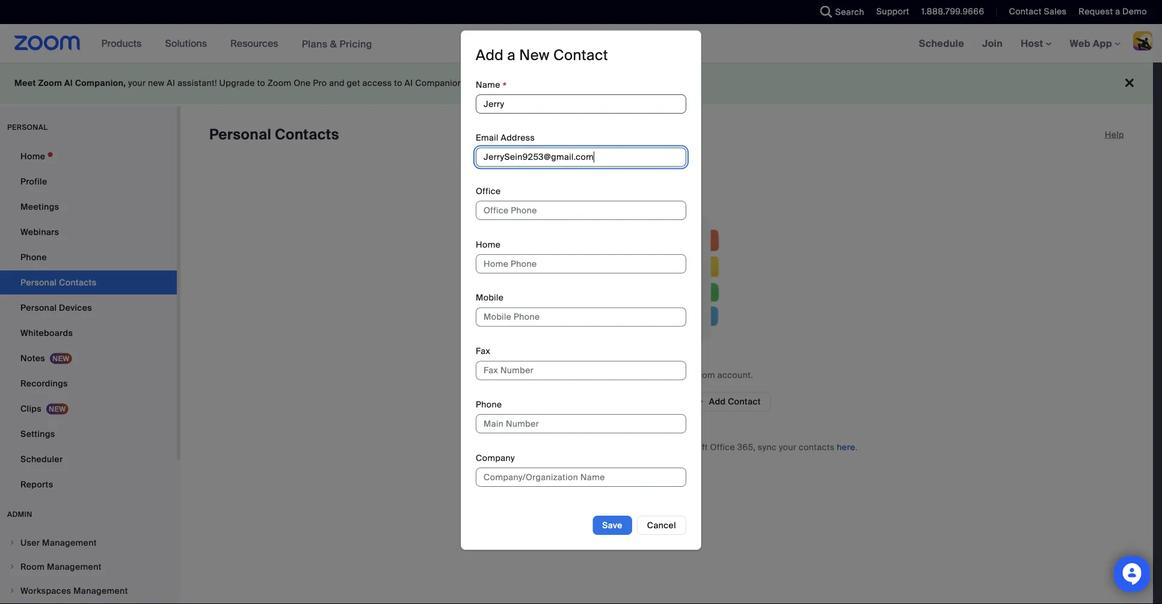 Task type: locate. For each thing, give the bounding box(es) containing it.
0 horizontal spatial contacts
[[595, 370, 631, 381]]

name
[[476, 79, 501, 90]]

0 vertical spatial and
[[329, 78, 345, 89]]

1 horizontal spatial to
[[394, 78, 402, 89]]

0 horizontal spatial personal
[[20, 302, 57, 313]]

1.888.799.9666 button
[[913, 0, 988, 24], [922, 6, 985, 17]]

personal contacts
[[209, 125, 339, 144]]

0 vertical spatial a
[[1116, 6, 1121, 17]]

help link
[[1105, 125, 1125, 144]]

phone up for
[[476, 399, 502, 410]]

2 horizontal spatial contact
[[1009, 6, 1042, 17]]

personal up whiteboards
[[20, 302, 57, 313]]

sales
[[1044, 6, 1067, 17]]

microsoft down phone text field
[[565, 442, 604, 453]]

your
[[128, 78, 146, 89], [672, 370, 689, 381], [779, 442, 797, 453]]

1 vertical spatial personal
[[20, 302, 57, 313]]

personal
[[209, 125, 271, 144], [20, 302, 57, 313]]

2 ai from the left
[[167, 78, 175, 89]]

0 horizontal spatial phone
[[20, 252, 47, 263]]

your for companion,
[[128, 78, 146, 89]]

no contacts added to your zoom account.
[[581, 370, 753, 381]]

contact sales link up meetings navigation
[[1009, 6, 1067, 17]]

a
[[1116, 6, 1121, 17], [507, 46, 516, 64]]

add inside button
[[709, 396, 726, 407]]

zoom logo image
[[14, 36, 80, 51]]

1 horizontal spatial ai
[[167, 78, 175, 89]]

company
[[476, 453, 515, 464]]

ai left companion,
[[64, 78, 73, 89]]

1 vertical spatial phone
[[476, 399, 502, 410]]

contact left sales
[[1009, 6, 1042, 17]]

zoom right meet
[[38, 78, 62, 89]]

meet zoom ai companion, footer
[[0, 63, 1154, 104]]

scheduler link
[[0, 448, 177, 472]]

1 horizontal spatial phone
[[476, 399, 502, 410]]

Office Phone text field
[[476, 201, 687, 220]]

ai
[[64, 78, 73, 89], [167, 78, 175, 89], [405, 78, 413, 89]]

0 vertical spatial contacts
[[595, 370, 631, 381]]

save button
[[593, 516, 632, 535]]

add contact
[[709, 396, 761, 407]]

0 horizontal spatial contact
[[554, 46, 608, 64]]

a for request
[[1116, 6, 1121, 17]]

your left "new" at the left of the page
[[128, 78, 146, 89]]

phone down webinars
[[20, 252, 47, 263]]

and right exchange,
[[651, 442, 667, 453]]

0 horizontal spatial home
[[20, 151, 45, 162]]

cancel button
[[637, 516, 687, 535]]

add right add image
[[709, 396, 726, 407]]

plans
[[302, 37, 328, 50]]

clips
[[20, 403, 41, 415]]

contact right "new"
[[554, 46, 608, 64]]

plans & pricing
[[302, 37, 372, 50]]

notes link
[[0, 347, 177, 371]]

contacts right no
[[595, 370, 631, 381]]

meet zoom ai companion, your new ai assistant! upgrade to zoom one pro and get access to ai companion at no additional cost.
[[14, 78, 553, 89]]

ai right "new" at the left of the page
[[167, 78, 175, 89]]

0 vertical spatial office
[[476, 186, 501, 197]]

office
[[476, 186, 501, 197], [710, 442, 735, 453]]

1 horizontal spatial office
[[710, 442, 735, 453]]

1 horizontal spatial microsoft
[[669, 442, 708, 453]]

0 horizontal spatial add
[[476, 46, 504, 64]]

2 microsoft from the left
[[669, 442, 708, 453]]

schedule
[[919, 37, 965, 50]]

microsoft down add image
[[669, 442, 708, 453]]

0 horizontal spatial and
[[329, 78, 345, 89]]

contact
[[1009, 6, 1042, 17], [554, 46, 608, 64], [728, 396, 761, 407]]

contacts
[[595, 370, 631, 381], [799, 442, 835, 453]]

1 vertical spatial office
[[710, 442, 735, 453]]

pricing
[[340, 37, 372, 50]]

add inside dialog
[[476, 46, 504, 64]]

0 horizontal spatial ai
[[64, 78, 73, 89]]

1 horizontal spatial contact
[[728, 396, 761, 407]]

new
[[148, 78, 165, 89]]

1 vertical spatial your
[[672, 370, 689, 381]]

0 horizontal spatial microsoft
[[565, 442, 604, 453]]

home up mobile
[[476, 239, 501, 250]]

add image
[[696, 397, 704, 407]]

office down email
[[476, 186, 501, 197]]

notes
[[20, 353, 45, 364]]

zoom up add image
[[692, 370, 715, 381]]

personal for personal contacts
[[209, 125, 271, 144]]

contact down "account."
[[728, 396, 761, 407]]

phone
[[20, 252, 47, 263], [476, 399, 502, 410]]

upgrade
[[219, 78, 255, 89]]

contacts
[[275, 125, 339, 144]]

schedule link
[[910, 24, 974, 63]]

reports
[[20, 479, 53, 490]]

mobile
[[476, 293, 504, 304]]

1 vertical spatial a
[[507, 46, 516, 64]]

2 vertical spatial your
[[779, 442, 797, 453]]

Company text field
[[476, 468, 687, 487]]

1 vertical spatial add
[[709, 396, 726, 407]]

2 horizontal spatial ai
[[405, 78, 413, 89]]

join
[[983, 37, 1003, 50]]

add contact button
[[686, 392, 771, 412]]

personal down the upgrade
[[209, 125, 271, 144]]

for google calendar, microsoft exchange, and microsoft office 365, sync your contacts here .
[[476, 442, 858, 453]]

home link
[[0, 144, 177, 168]]

personal devices link
[[0, 296, 177, 320]]

and left get
[[329, 78, 345, 89]]

1 horizontal spatial add
[[709, 396, 726, 407]]

no
[[475, 78, 486, 89]]

new
[[519, 46, 550, 64]]

account.
[[718, 370, 753, 381]]

webinars
[[20, 227, 59, 238]]

get
[[347, 78, 360, 89]]

a left demo
[[1116, 6, 1121, 17]]

Email Address text field
[[476, 148, 687, 167]]

whiteboards
[[20, 328, 73, 339]]

0 vertical spatial add
[[476, 46, 504, 64]]

banner containing schedule
[[0, 24, 1163, 63]]

exchange,
[[606, 442, 649, 453]]

and
[[329, 78, 345, 89], [651, 442, 667, 453]]

microsoft
[[565, 442, 604, 453], [669, 442, 708, 453]]

1.888.799.9666 button up schedule link
[[922, 6, 985, 17]]

2 vertical spatial contact
[[728, 396, 761, 407]]

0 horizontal spatial your
[[128, 78, 146, 89]]

personal inside menu
[[20, 302, 57, 313]]

0 vertical spatial personal
[[209, 125, 271, 144]]

Fax text field
[[476, 361, 687, 381]]

1 horizontal spatial home
[[476, 239, 501, 250]]

phone link
[[0, 246, 177, 270]]

0 vertical spatial contact
[[1009, 6, 1042, 17]]

office left 365,
[[710, 442, 735, 453]]

0 horizontal spatial office
[[476, 186, 501, 197]]

1 ai from the left
[[64, 78, 73, 89]]

to right added
[[661, 370, 669, 381]]

settings link
[[0, 422, 177, 446]]

support link
[[868, 0, 913, 24], [877, 6, 910, 17]]

to right "access" at top left
[[394, 78, 402, 89]]

contact sales
[[1009, 6, 1067, 17]]

meetings link
[[0, 195, 177, 219]]

to right the upgrade
[[257, 78, 265, 89]]

1 horizontal spatial a
[[1116, 6, 1121, 17]]

1 vertical spatial contact
[[554, 46, 608, 64]]

zoom
[[38, 78, 62, 89], [268, 78, 291, 89], [692, 370, 715, 381]]

1 horizontal spatial personal
[[209, 125, 271, 144]]

ai left companion in the left top of the page
[[405, 78, 413, 89]]

here
[[837, 442, 856, 453]]

0 vertical spatial home
[[20, 151, 45, 162]]

zoom left one
[[268, 78, 291, 89]]

1.888.799.9666
[[922, 6, 985, 17]]

your right added
[[672, 370, 689, 381]]

a left "new"
[[507, 46, 516, 64]]

&
[[330, 37, 337, 50]]

home inside personal menu menu
[[20, 151, 45, 162]]

.
[[856, 442, 858, 453]]

0 horizontal spatial to
[[257, 78, 265, 89]]

here link
[[837, 442, 856, 453]]

0 vertical spatial phone
[[20, 252, 47, 263]]

email
[[476, 132, 499, 144]]

1 vertical spatial home
[[476, 239, 501, 250]]

0 vertical spatial your
[[128, 78, 146, 89]]

and inside meet zoom ai companion, footer
[[329, 78, 345, 89]]

meetings
[[20, 201, 59, 212]]

clips link
[[0, 397, 177, 421]]

Phone text field
[[476, 415, 687, 434]]

banner
[[0, 24, 1163, 63]]

1 vertical spatial and
[[651, 442, 667, 453]]

profile
[[20, 176, 47, 187]]

home up 'profile' at left top
[[20, 151, 45, 162]]

add up name
[[476, 46, 504, 64]]

to
[[257, 78, 265, 89], [394, 78, 402, 89], [661, 370, 669, 381]]

1 horizontal spatial zoom
[[268, 78, 291, 89]]

1 vertical spatial contacts
[[799, 442, 835, 453]]

2 horizontal spatial zoom
[[692, 370, 715, 381]]

a inside dialog
[[507, 46, 516, 64]]

2 horizontal spatial your
[[779, 442, 797, 453]]

contacts left the "here" 'link'
[[799, 442, 835, 453]]

for
[[476, 442, 490, 453]]

your right the sync
[[779, 442, 797, 453]]

support
[[877, 6, 910, 17]]

1 horizontal spatial your
[[672, 370, 689, 381]]

plans & pricing link
[[302, 37, 372, 50], [302, 37, 372, 50]]

0 horizontal spatial a
[[507, 46, 516, 64]]

office inside add a new contact dialog
[[476, 186, 501, 197]]

your inside meet zoom ai companion, footer
[[128, 78, 146, 89]]



Task type: vqa. For each thing, say whether or not it's contained in the screenshot.
Import from CSV File button
no



Task type: describe. For each thing, give the bounding box(es) containing it.
meet
[[14, 78, 36, 89]]

1 microsoft from the left
[[565, 442, 604, 453]]

First and Last Name text field
[[476, 94, 687, 114]]

home inside add a new contact dialog
[[476, 239, 501, 250]]

admin
[[7, 510, 32, 520]]

meetings navigation
[[910, 24, 1163, 63]]

your for to
[[672, 370, 689, 381]]

recordings link
[[0, 372, 177, 396]]

2 horizontal spatial to
[[661, 370, 669, 381]]

contact inside dialog
[[554, 46, 608, 64]]

whiteboards link
[[0, 321, 177, 345]]

contact inside button
[[728, 396, 761, 407]]

profile link
[[0, 170, 177, 194]]

3 ai from the left
[[405, 78, 413, 89]]

cost.
[[531, 78, 551, 89]]

1 horizontal spatial and
[[651, 442, 667, 453]]

contact sales link up join
[[1000, 0, 1070, 24]]

webinars link
[[0, 220, 177, 244]]

product information navigation
[[92, 24, 381, 63]]

request a demo
[[1079, 6, 1147, 17]]

name *
[[476, 79, 507, 93]]

companion,
[[75, 78, 126, 89]]

Home text field
[[476, 255, 687, 274]]

add a new contact
[[476, 46, 608, 64]]

admin menu menu
[[0, 532, 177, 605]]

add for add contact
[[709, 396, 726, 407]]

companion
[[415, 78, 463, 89]]

help
[[1105, 129, 1125, 140]]

access
[[363, 78, 392, 89]]

Mobile text field
[[476, 308, 687, 327]]

google
[[492, 442, 522, 453]]

email address
[[476, 132, 535, 144]]

sync
[[758, 442, 777, 453]]

1 horizontal spatial contacts
[[799, 442, 835, 453]]

reports link
[[0, 473, 177, 497]]

assistant!
[[177, 78, 217, 89]]

scheduler
[[20, 454, 63, 465]]

add a new contact dialog
[[461, 30, 702, 551]]

calendar,
[[524, 442, 563, 453]]

save
[[602, 520, 623, 531]]

added
[[633, 370, 659, 381]]

one
[[294, 78, 311, 89]]

add for add a new contact
[[476, 46, 504, 64]]

personal menu menu
[[0, 144, 177, 498]]

recordings
[[20, 378, 68, 389]]

a for add
[[507, 46, 516, 64]]

demo
[[1123, 6, 1147, 17]]

pro
[[313, 78, 327, 89]]

fax
[[476, 346, 491, 357]]

personal
[[7, 123, 48, 132]]

*
[[503, 79, 507, 93]]

phone inside add a new contact dialog
[[476, 399, 502, 410]]

join link
[[974, 24, 1012, 63]]

at
[[465, 78, 473, 89]]

no
[[581, 370, 593, 381]]

cancel
[[647, 520, 676, 531]]

1.888.799.9666 button up 'schedule'
[[913, 0, 988, 24]]

365,
[[738, 442, 756, 453]]

devices
[[59, 302, 92, 313]]

personal for personal devices
[[20, 302, 57, 313]]

0 horizontal spatial zoom
[[38, 78, 62, 89]]

personal devices
[[20, 302, 92, 313]]

settings
[[20, 429, 55, 440]]

address
[[501, 132, 535, 144]]

request
[[1079, 6, 1113, 17]]

additional
[[488, 78, 529, 89]]

phone inside personal menu menu
[[20, 252, 47, 263]]



